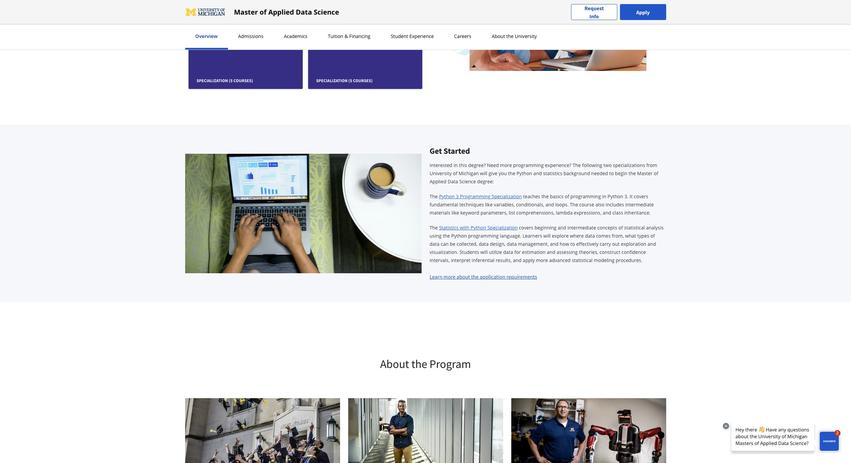 Task type: describe. For each thing, give the bounding box(es) containing it.
learn more about the application requirements
[[430, 274, 537, 280]]

give
[[489, 170, 497, 177]]

assessing
[[557, 249, 578, 256]]

and down the basics
[[546, 202, 554, 208]]

interested
[[430, 162, 452, 169]]

academics link
[[282, 33, 310, 39]]

2 vertical spatial more
[[444, 274, 456, 280]]

you
[[499, 170, 507, 177]]

more inside interested in this degree? need more programming experience? the following two specializations from university of michigan will give you the python and statistics background needed to begin the master of applied data science degree:
[[500, 162, 512, 169]]

data up effectively
[[585, 233, 595, 239]]

analysis
[[646, 225, 664, 231]]

python inside teaches the basics of programming in python 3. it covers fundamental techniques like variables, conditionals, and loops. the course also includes intermediate materials like keyword parameters, list comprehensions, lambda expressions, and class inheritance.
[[608, 193, 623, 200]]

(5 for of
[[229, 78, 233, 83]]

utilize
[[489, 249, 502, 256]]

lambda
[[556, 210, 573, 216]]

0 vertical spatial like
[[485, 202, 493, 208]]

program
[[430, 357, 471, 371]]

with inside "applied data science with python university of michigan"
[[384, 23, 397, 33]]

how
[[560, 241, 569, 247]]

interested in this degree? need more programming experience? the following two specializations from university of michigan will give you the python and statistics background needed to begin the master of applied data science degree:
[[430, 162, 658, 185]]

in inside interested in this degree? need more programming experience? the following two specializations from university of michigan will give you the python and statistics background needed to begin the master of applied data science degree:
[[454, 162, 458, 169]]

programming inside teaches the basics of programming in python 3. it covers fundamental techniques like variables, conditionals, and loops. the course also includes intermediate materials like keyword parameters, list comprehensions, lambda expressions, and class inheritance.
[[571, 193, 601, 200]]

statistics with python specialization link
[[439, 225, 518, 231]]

michigan inside python for everybody university of michigan
[[226, 35, 247, 41]]

student experience link
[[389, 33, 436, 39]]

where
[[570, 233, 584, 239]]

about the program
[[380, 357, 471, 371]]

experience
[[409, 33, 434, 39]]

advanced
[[549, 257, 571, 264]]

card banner image for science
[[308, 0, 422, 16]]

types
[[637, 233, 649, 239]]

the statistics with python specialization
[[430, 225, 518, 231]]

intermediate inside covers beginning and intermediate concepts of statistical analysis using the python programming language. learners will explore where data comes from, what types of data can be collected, data design, data management, and how to effectively carry out exploration and visualization. students will utilize data for estimation and assessing theories, construct confidence intervals, interpret inferential results, and apply more advanced statistical modeling procedures.
[[568, 225, 596, 231]]

1 vertical spatial will
[[543, 233, 551, 239]]

to inside interested in this degree? need more programming experience? the following two specializations from university of michigan will give you the python and statistics background needed to begin the master of applied data science degree:
[[609, 170, 614, 177]]

overview
[[195, 33, 218, 39]]

master inside interested in this degree? need more programming experience? the following two specializations from university of michigan will give you the python and statistics background needed to begin the master of applied data science degree:
[[637, 170, 653, 177]]

two
[[604, 162, 612, 169]]

of up from,
[[619, 225, 623, 231]]

this
[[459, 162, 467, 169]]

experience?
[[545, 162, 572, 169]]

students
[[460, 249, 479, 256]]

estimation
[[522, 249, 546, 256]]

includes
[[606, 202, 624, 208]]

tuition
[[328, 33, 343, 39]]

science inside "applied data science with python university of michigan"
[[358, 23, 382, 33]]

degree:
[[477, 178, 494, 185]]

request
[[585, 5, 604, 11]]

degree?
[[468, 162, 486, 169]]

keyword
[[460, 210, 479, 216]]

2 vertical spatial will
[[480, 249, 488, 256]]

data up results,
[[503, 249, 513, 256]]

of inside teaches the basics of programming in python 3. it covers fundamental techniques like variables, conditionals, and loops. the course also includes intermediate materials like keyword parameters, list comprehensions, lambda expressions, and class inheritance.
[[565, 193, 569, 200]]

statistics
[[543, 170, 562, 177]]

michigan inside "applied data science with python university of michigan"
[[346, 43, 366, 50]]

parameters,
[[481, 210, 508, 216]]

specializations
[[613, 162, 645, 169]]

get
[[430, 146, 442, 156]]

visualization.
[[430, 249, 458, 256]]

learners
[[523, 233, 542, 239]]

concepts
[[597, 225, 617, 231]]

science inside interested in this degree? need more programming experience? the following two specializations from university of michigan will give you the python and statistics background needed to begin the master of applied data science degree:
[[459, 178, 476, 185]]

of down from
[[654, 170, 658, 177]]

more inside covers beginning and intermediate concepts of statistical analysis using the python programming language. learners will explore where data comes from, what types of data can be collected, data design, data management, and how to effectively carry out exploration and visualization. students will utilize data for estimation and assessing theories, construct confidence intervals, interpret inferential results, and apply more advanced statistical modeling procedures.
[[536, 257, 548, 264]]

0 vertical spatial data
[[296, 7, 312, 16]]

requirements
[[507, 274, 537, 280]]

management,
[[518, 241, 549, 247]]

3.
[[625, 193, 629, 200]]

from,
[[612, 233, 624, 239]]

procedures.
[[616, 257, 643, 264]]

admissions
[[238, 33, 263, 39]]

data inside interested in this degree? need more programming experience? the following two specializations from university of michigan will give you the python and statistics background needed to begin the master of applied data science degree:
[[448, 178, 458, 185]]

inferential
[[472, 257, 495, 264]]

specialization (5 courses) for of
[[197, 78, 253, 83]]

also
[[596, 202, 605, 208]]

interpret
[[451, 257, 471, 264]]

the inside covers beginning and intermediate concepts of statistical analysis using the python programming language. learners will explore where data comes from, what types of data can be collected, data design, data management, and how to effectively carry out exploration and visualization. students will utilize data for estimation and assessing theories, construct confidence intervals, interpret inferential results, and apply more advanced statistical modeling procedures.
[[443, 233, 450, 239]]

python inside covers beginning and intermediate concepts of statistical analysis using the python programming language. learners will explore where data comes from, what types of data can be collected, data design, data management, and how to effectively carry out exploration and visualization. students will utilize data for estimation and assessing theories, construct confidence intervals, interpret inferential results, and apply more advanced statistical modeling procedures.
[[451, 233, 467, 239]]

class
[[613, 210, 623, 216]]

techniques
[[459, 202, 484, 208]]

student experience
[[391, 33, 434, 39]]

overview link
[[193, 33, 220, 39]]

of down analysis
[[651, 233, 655, 239]]

apply
[[636, 9, 650, 15]]

of inside python for everybody university of michigan
[[221, 35, 225, 41]]

comprehensions,
[[516, 210, 555, 216]]

python inside "applied data science with python university of michigan"
[[316, 31, 339, 41]]

the up using
[[430, 225, 438, 231]]

about for about the program
[[380, 357, 409, 371]]

python 3 programming specialization link
[[439, 193, 522, 200]]

loops.
[[555, 202, 569, 208]]

be
[[450, 241, 455, 247]]

exploration
[[621, 241, 646, 247]]

tuition & financing link
[[326, 33, 372, 39]]

modeling
[[594, 257, 615, 264]]

1 vertical spatial with
[[460, 225, 469, 231]]

learn more about the application requirements link
[[430, 274, 537, 280]]

partner logo image for python
[[200, 0, 218, 13]]

language.
[[500, 233, 521, 239]]

from
[[647, 162, 657, 169]]

effectively
[[576, 241, 599, 247]]



Task type: vqa. For each thing, say whether or not it's contained in the screenshot.
the bottommost Data
yes



Task type: locate. For each thing, give the bounding box(es) containing it.
covers up learners
[[519, 225, 533, 231]]

of down started
[[453, 170, 458, 177]]

university of michigan image
[[185, 7, 226, 18]]

1 vertical spatial like
[[452, 210, 459, 216]]

can
[[441, 241, 449, 247]]

python up be on the bottom right of the page
[[451, 233, 467, 239]]

for inside python for everybody university of michigan
[[221, 23, 230, 33]]

1 vertical spatial science
[[358, 23, 382, 33]]

0 vertical spatial in
[[454, 162, 458, 169]]

0 horizontal spatial card banner image
[[188, 0, 303, 16]]

1 horizontal spatial (5
[[348, 78, 352, 83]]

2 vertical spatial programming
[[468, 233, 499, 239]]

master up everybody
[[234, 7, 258, 16]]

0 horizontal spatial specialization (5 courses)
[[197, 78, 253, 83]]

need
[[487, 162, 499, 169]]

expressions,
[[574, 210, 602, 216]]

list
[[509, 210, 515, 216]]

0 vertical spatial about
[[492, 33, 505, 39]]

courses)
[[234, 78, 253, 83], [353, 78, 373, 83]]

python up fundamental
[[439, 193, 455, 200]]

programming
[[513, 162, 544, 169], [571, 193, 601, 200], [468, 233, 499, 239]]

1 horizontal spatial more
[[500, 162, 512, 169]]

applied inside interested in this degree? need more programming experience? the following two specializations from university of michigan will give you the python and statistics background needed to begin the master of applied data science degree:
[[430, 178, 447, 185]]

michigan down this
[[459, 170, 479, 177]]

results,
[[496, 257, 512, 264]]

2 (5 from the left
[[348, 78, 352, 83]]

0 horizontal spatial statistical
[[572, 257, 593, 264]]

master
[[234, 7, 258, 16], [637, 170, 653, 177]]

courses) for python
[[353, 78, 373, 83]]

using
[[430, 233, 442, 239]]

2 vertical spatial science
[[459, 178, 476, 185]]

(5
[[229, 78, 233, 83], [348, 78, 352, 83]]

1 courses) from the left
[[234, 78, 253, 83]]

0 horizontal spatial like
[[452, 210, 459, 216]]

0 horizontal spatial programming
[[468, 233, 499, 239]]

programming
[[460, 193, 490, 200]]

and inside interested in this degree? need more programming experience? the following two specializations from university of michigan will give you the python and statistics background needed to begin the master of applied data science degree:
[[534, 170, 542, 177]]

university inside "applied data science with python university of michigan"
[[316, 43, 339, 50]]

started
[[444, 146, 470, 156]]

intervals,
[[430, 257, 450, 264]]

intermediate
[[625, 202, 654, 208], [568, 225, 596, 231]]

1 vertical spatial to
[[571, 241, 575, 247]]

1 horizontal spatial applied
[[316, 23, 340, 33]]

0 horizontal spatial courses)
[[234, 78, 253, 83]]

intermediate up inheritance.
[[625, 202, 654, 208]]

partner logo image
[[200, 0, 218, 13], [319, 0, 338, 13]]

0 vertical spatial statistical
[[624, 225, 645, 231]]

2 vertical spatial applied
[[430, 178, 447, 185]]

programming down statistics with python specialization link
[[468, 233, 499, 239]]

in left this
[[454, 162, 458, 169]]

0 horizontal spatial applied
[[268, 7, 294, 16]]

0 horizontal spatial for
[[221, 23, 230, 33]]

python inside python for everybody university of michigan
[[197, 23, 219, 33]]

data inside "applied data science with python university of michigan"
[[342, 23, 356, 33]]

like
[[485, 202, 493, 208], [452, 210, 459, 216]]

1 horizontal spatial courses)
[[353, 78, 373, 83]]

1 vertical spatial covers
[[519, 225, 533, 231]]

will up degree:
[[480, 170, 487, 177]]

intermediate up the where
[[568, 225, 596, 231]]

and down types
[[648, 241, 656, 247]]

data left design,
[[479, 241, 489, 247]]

specialization (5 courses) for python
[[316, 78, 373, 83]]

of up everybody
[[260, 7, 267, 16]]

michigan
[[226, 35, 247, 41], [346, 43, 366, 50], [459, 170, 479, 177]]

programming up course
[[571, 193, 601, 200]]

and down 'also'
[[603, 210, 611, 216]]

with
[[384, 23, 397, 33], [460, 225, 469, 231]]

2 horizontal spatial data
[[448, 178, 458, 185]]

apply button
[[620, 4, 666, 20]]

1 horizontal spatial specialization (5 courses)
[[316, 78, 373, 83]]

programming inside covers beginning and intermediate concepts of statistical analysis using the python programming language. learners will explore where data comes from, what types of data can be collected, data design, data management, and how to effectively carry out exploration and visualization. students will utilize data for estimation and assessing theories, construct confidence intervals, interpret inferential results, and apply more advanced statistical modeling procedures.
[[468, 233, 499, 239]]

0 horizontal spatial partner logo image
[[200, 0, 218, 13]]

1 vertical spatial intermediate
[[568, 225, 596, 231]]

science
[[314, 7, 339, 16], [358, 23, 382, 33], [459, 178, 476, 185]]

2 horizontal spatial programming
[[571, 193, 601, 200]]

will down beginning
[[543, 233, 551, 239]]

inheritance.
[[624, 210, 651, 216]]

0 horizontal spatial covers
[[519, 225, 533, 231]]

beginning
[[535, 225, 557, 231]]

0 vertical spatial covers
[[634, 193, 648, 200]]

for left everybody
[[221, 23, 230, 33]]

info
[[590, 13, 599, 20]]

1 horizontal spatial with
[[460, 225, 469, 231]]

0 horizontal spatial master
[[234, 7, 258, 16]]

0 horizontal spatial about
[[380, 357, 409, 371]]

applied inside "applied data science with python university of michigan"
[[316, 23, 340, 33]]

intermediate inside teaches the basics of programming in python 3. it covers fundamental techniques like variables, conditionals, and loops. the course also includes intermediate materials like keyword parameters, list comprehensions, lambda expressions, and class inheritance.
[[625, 202, 654, 208]]

1 vertical spatial statistical
[[572, 257, 593, 264]]

data up 'tuition & financing' link
[[342, 23, 356, 33]]

0 vertical spatial for
[[221, 23, 230, 33]]

what
[[625, 233, 636, 239]]

the up background
[[573, 162, 581, 169]]

with right statistics
[[460, 225, 469, 231]]

1 horizontal spatial michigan
[[346, 43, 366, 50]]

python right 'you'
[[517, 170, 532, 177]]

variables,
[[494, 202, 515, 208]]

0 horizontal spatial michigan
[[226, 35, 247, 41]]

michigan down financing
[[346, 43, 366, 50]]

python
[[197, 23, 219, 33], [316, 31, 339, 41], [517, 170, 532, 177], [439, 193, 455, 200], [608, 193, 623, 200], [471, 225, 486, 231], [451, 233, 467, 239]]

1 horizontal spatial covers
[[634, 193, 648, 200]]

about the university
[[492, 33, 537, 39]]

2 vertical spatial data
[[448, 178, 458, 185]]

admissions link
[[236, 33, 266, 39]]

1 vertical spatial master
[[637, 170, 653, 177]]

1 card banner image from the left
[[188, 0, 303, 16]]

applied
[[268, 7, 294, 16], [316, 23, 340, 33], [430, 178, 447, 185]]

teaches the basics of programming in python 3. it covers fundamental techniques like variables, conditionals, and loops. the course also includes intermediate materials like keyword parameters, list comprehensions, lambda expressions, and class inheritance.
[[430, 193, 654, 216]]

0 vertical spatial intermediate
[[625, 202, 654, 208]]

explore
[[552, 233, 569, 239]]

card banner image
[[188, 0, 303, 16], [308, 0, 422, 16]]

conditionals,
[[516, 202, 544, 208]]

following
[[582, 162, 602, 169]]

more up 'you'
[[500, 162, 512, 169]]

request info button
[[571, 4, 617, 20]]

1 horizontal spatial to
[[609, 170, 614, 177]]

course
[[579, 202, 594, 208]]

1 vertical spatial about
[[380, 357, 409, 371]]

covers inside teaches the basics of programming in python 3. it covers fundamental techniques like variables, conditionals, and loops. the course also includes intermediate materials like keyword parameters, list comprehensions, lambda expressions, and class inheritance.
[[634, 193, 648, 200]]

1 vertical spatial michigan
[[346, 43, 366, 50]]

in inside teaches the basics of programming in python 3. it covers fundamental techniques like variables, conditionals, and loops. the course also includes intermediate materials like keyword parameters, list comprehensions, lambda expressions, and class inheritance.
[[602, 193, 606, 200]]

background
[[564, 170, 590, 177]]

in up 'also'
[[602, 193, 606, 200]]

for left estimation
[[514, 249, 521, 256]]

1 horizontal spatial like
[[485, 202, 493, 208]]

3
[[456, 193, 459, 200]]

and left "statistics"
[[534, 170, 542, 177]]

academics
[[284, 33, 308, 39]]

science up programming
[[459, 178, 476, 185]]

out
[[612, 241, 620, 247]]

to down two
[[609, 170, 614, 177]]

1 vertical spatial in
[[602, 193, 606, 200]]

0 vertical spatial more
[[500, 162, 512, 169]]

applied data science with python university of michigan
[[316, 23, 397, 50]]

2 card banner image from the left
[[308, 0, 422, 16]]

0 horizontal spatial in
[[454, 162, 458, 169]]

the right loops.
[[570, 202, 578, 208]]

1 horizontal spatial master
[[637, 170, 653, 177]]

it
[[630, 193, 633, 200]]

master down from
[[637, 170, 653, 177]]

get started
[[430, 146, 470, 156]]

python down keyword
[[471, 225, 486, 231]]

basics
[[550, 193, 564, 200]]

0 horizontal spatial to
[[571, 241, 575, 247]]

careers
[[454, 33, 471, 39]]

1 (5 from the left
[[229, 78, 233, 83]]

python up "overview"
[[197, 23, 219, 33]]

michigan down everybody
[[226, 35, 247, 41]]

statistical
[[624, 225, 645, 231], [572, 257, 593, 264]]

applied up tuition
[[316, 23, 340, 33]]

applied up academics link
[[268, 7, 294, 16]]

0 horizontal spatial with
[[384, 23, 397, 33]]

the inside teaches the basics of programming in python 3. it covers fundamental techniques like variables, conditionals, and loops. the course also includes intermediate materials like keyword parameters, list comprehensions, lambda expressions, and class inheritance.
[[570, 202, 578, 208]]

university inside interested in this degree? need more programming experience? the following two specializations from university of michigan will give you the python and statistics background needed to begin the master of applied data science degree:
[[430, 170, 452, 177]]

of up loops.
[[565, 193, 569, 200]]

with up student
[[384, 23, 397, 33]]

0 vertical spatial applied
[[268, 7, 294, 16]]

learn
[[430, 274, 443, 280]]

the up fundamental
[[430, 193, 438, 200]]

1 horizontal spatial card banner image
[[308, 0, 422, 16]]

about
[[492, 33, 505, 39], [380, 357, 409, 371]]

the inside teaches the basics of programming in python 3. it covers fundamental techniques like variables, conditionals, and loops. the course also includes intermediate materials like keyword parameters, list comprehensions, lambda expressions, and class inheritance.
[[542, 193, 549, 200]]

university
[[515, 33, 537, 39], [197, 35, 219, 41], [316, 43, 339, 50], [430, 170, 452, 177]]

1 horizontal spatial in
[[602, 193, 606, 200]]

1 horizontal spatial statistical
[[624, 225, 645, 231]]

card banner image for everybody
[[188, 0, 303, 16]]

of inside "applied data science with python university of michigan"
[[340, 43, 345, 50]]

begin
[[615, 170, 628, 177]]

0 horizontal spatial (5
[[229, 78, 233, 83]]

1 horizontal spatial programming
[[513, 162, 544, 169]]

the
[[506, 33, 514, 39], [508, 170, 515, 177], [629, 170, 636, 177], [542, 193, 549, 200], [443, 233, 450, 239], [471, 274, 479, 280], [411, 357, 427, 371]]

1 horizontal spatial intermediate
[[625, 202, 654, 208]]

data
[[296, 7, 312, 16], [342, 23, 356, 33], [448, 178, 458, 185]]

and up advanced
[[547, 249, 555, 256]]

2 specialization (5 courses) from the left
[[316, 78, 373, 83]]

more right 'learn'
[[444, 274, 456, 280]]

michigan inside interested in this degree? need more programming experience? the following two specializations from university of michigan will give you the python and statistics background needed to begin the master of applied data science degree:
[[459, 170, 479, 177]]

fundamental
[[430, 202, 458, 208]]

stackability banner image
[[438, 0, 666, 72]]

0 vertical spatial to
[[609, 170, 614, 177]]

0 vertical spatial michigan
[[226, 35, 247, 41]]

partner logo image up tuition
[[319, 0, 338, 13]]

next slide image
[[424, 16, 440, 32]]

and left the 'apply'
[[513, 257, 522, 264]]

programming up "statistics"
[[513, 162, 544, 169]]

like up parameters, on the right
[[485, 202, 493, 208]]

construct
[[600, 249, 620, 256]]

university inside python for everybody university of michigan
[[197, 35, 219, 41]]

will up inferential
[[480, 249, 488, 256]]

the inside interested in this degree? need more programming experience? the following two specializations from university of michigan will give you the python and statistics background needed to begin the master of applied data science degree:
[[573, 162, 581, 169]]

science up tuition
[[314, 7, 339, 16]]

1 partner logo image from the left
[[200, 0, 218, 13]]

1 vertical spatial applied
[[316, 23, 340, 33]]

0 horizontal spatial science
[[314, 7, 339, 16]]

statistics
[[439, 225, 459, 231]]

to inside covers beginning and intermediate concepts of statistical analysis using the python programming language. learners will explore where data comes from, what types of data can be collected, data design, data management, and how to effectively carry out exploration and visualization. students will utilize data for estimation and assessing theories, construct confidence intervals, interpret inferential results, and apply more advanced statistical modeling procedures.
[[571, 241, 575, 247]]

0 horizontal spatial intermediate
[[568, 225, 596, 231]]

python for everybody university of michigan
[[197, 23, 264, 41]]

1 specialization (5 courses) from the left
[[197, 78, 253, 83]]

1 vertical spatial for
[[514, 249, 521, 256]]

2 horizontal spatial more
[[536, 257, 548, 264]]

courses) for of
[[234, 78, 253, 83]]

data up academics link
[[296, 7, 312, 16]]

data up 3
[[448, 178, 458, 185]]

master of applied data science
[[234, 7, 339, 16]]

design,
[[490, 241, 506, 247]]

and up explore
[[558, 225, 566, 231]]

1 vertical spatial more
[[536, 257, 548, 264]]

partner logo image for applied
[[319, 0, 338, 13]]

card banner image up financing
[[308, 0, 422, 16]]

&
[[345, 33, 348, 39]]

request info
[[585, 5, 604, 20]]

collected,
[[457, 241, 478, 247]]

data down using
[[430, 241, 440, 247]]

2 courses) from the left
[[353, 78, 373, 83]]

science up financing
[[358, 23, 382, 33]]

covers inside covers beginning and intermediate concepts of statistical analysis using the python programming language. learners will explore where data comes from, what types of data can be collected, data design, data management, and how to effectively carry out exploration and visualization. students will utilize data for estimation and assessing theories, construct confidence intervals, interpret inferential results, and apply more advanced statistical modeling procedures.
[[519, 225, 533, 231]]

statistical down theories,
[[572, 257, 593, 264]]

2 horizontal spatial applied
[[430, 178, 447, 185]]

about for about the university
[[492, 33, 505, 39]]

about
[[457, 274, 470, 280]]

will inside interested in this degree? need more programming experience? the following two specializations from university of michigan will give you the python and statistics background needed to begin the master of applied data science degree:
[[480, 170, 487, 177]]

more down estimation
[[536, 257, 548, 264]]

0 vertical spatial will
[[480, 170, 487, 177]]

student
[[391, 33, 408, 39]]

in
[[454, 162, 458, 169], [602, 193, 606, 200]]

1 vertical spatial data
[[342, 23, 356, 33]]

to right the how
[[571, 241, 575, 247]]

python up the includes at the top right of the page
[[608, 193, 623, 200]]

1 horizontal spatial science
[[358, 23, 382, 33]]

careers link
[[452, 33, 473, 39]]

1 horizontal spatial partner logo image
[[319, 0, 338, 13]]

the python 3 programming specialization
[[430, 193, 522, 200]]

covers right it
[[634, 193, 648, 200]]

0 horizontal spatial more
[[444, 274, 456, 280]]

1 horizontal spatial data
[[342, 23, 356, 33]]

everybody
[[231, 23, 264, 33]]

of right "overview"
[[221, 35, 225, 41]]

applied down interested
[[430, 178, 447, 185]]

0 vertical spatial science
[[314, 7, 339, 16]]

1 horizontal spatial about
[[492, 33, 505, 39]]

(5 for python
[[348, 78, 352, 83]]

0 vertical spatial programming
[[513, 162, 544, 169]]

0 vertical spatial with
[[384, 23, 397, 33]]

0 horizontal spatial data
[[296, 7, 312, 16]]

partner logo image up overview link
[[200, 0, 218, 13]]

1 vertical spatial programming
[[571, 193, 601, 200]]

python inside interested in this degree? need more programming experience? the following two specializations from university of michigan will give you the python and statistics background needed to begin the master of applied data science degree:
[[517, 170, 532, 177]]

2 vertical spatial michigan
[[459, 170, 479, 177]]

python left &
[[316, 31, 339, 41]]

for inside covers beginning and intermediate concepts of statistical analysis using the python programming language. learners will explore where data comes from, what types of data can be collected, data design, data management, and how to effectively carry out exploration and visualization. students will utilize data for estimation and assessing theories, construct confidence intervals, interpret inferential results, and apply more advanced statistical modeling procedures.
[[514, 249, 521, 256]]

and down explore
[[550, 241, 559, 247]]

statistical up what
[[624, 225, 645, 231]]

financing
[[349, 33, 370, 39]]

card banner image up everybody
[[188, 0, 303, 16]]

of
[[260, 7, 267, 16], [221, 35, 225, 41], [340, 43, 345, 50], [453, 170, 458, 177], [654, 170, 658, 177], [565, 193, 569, 200], [619, 225, 623, 231], [651, 233, 655, 239]]

1 horizontal spatial for
[[514, 249, 521, 256]]

2 horizontal spatial science
[[459, 178, 476, 185]]

0 vertical spatial master
[[234, 7, 258, 16]]

programming inside interested in this degree? need more programming experience? the following two specializations from university of michigan will give you the python and statistics background needed to begin the master of applied data science degree:
[[513, 162, 544, 169]]

2 partner logo image from the left
[[319, 0, 338, 13]]

2 horizontal spatial michigan
[[459, 170, 479, 177]]

confidence
[[622, 249, 646, 256]]

comes
[[596, 233, 611, 239]]

data down language.
[[507, 241, 517, 247]]

like down fundamental
[[452, 210, 459, 216]]

of down &
[[340, 43, 345, 50]]

needed
[[591, 170, 608, 177]]

about the university link
[[490, 33, 539, 39]]



